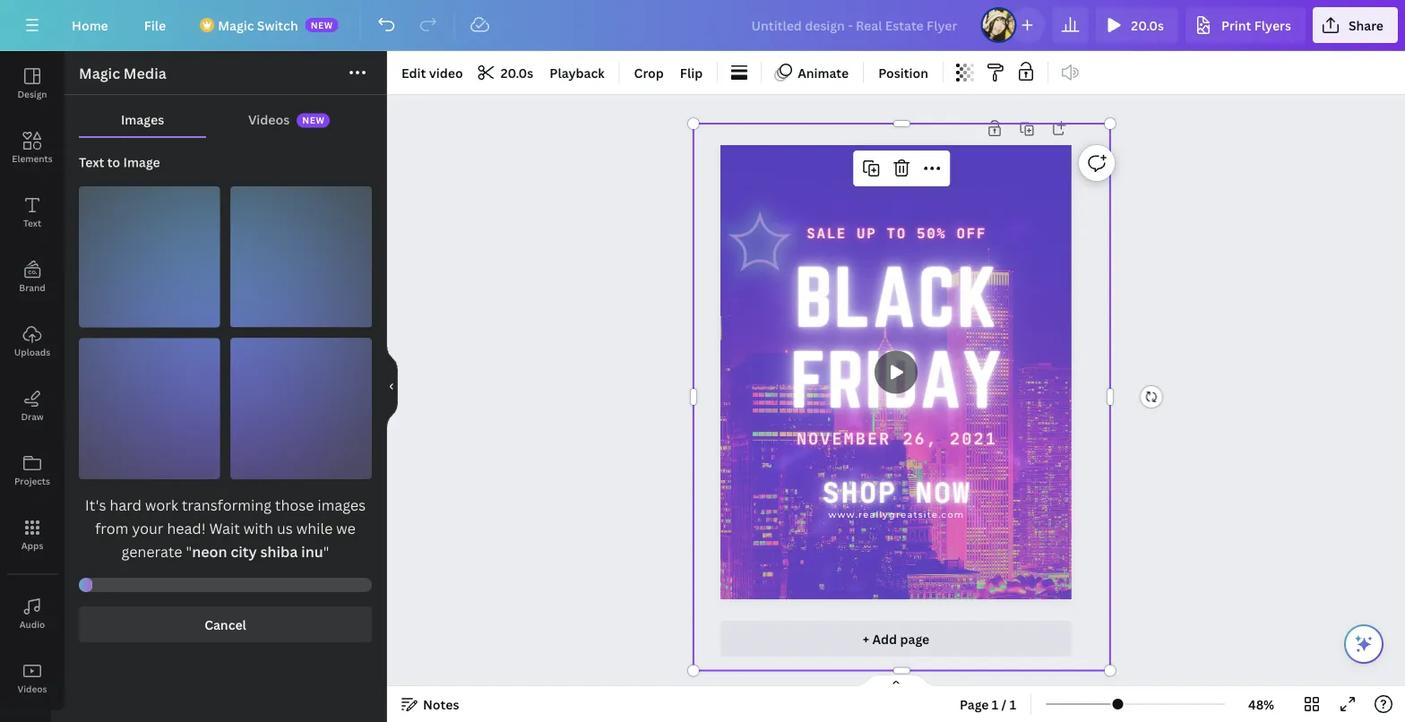 Task type: vqa. For each thing, say whether or not it's contained in the screenshot.
MAGIC corresponding to Magic Switch
yes



Task type: describe. For each thing, give the bounding box(es) containing it.
it's
[[85, 496, 106, 515]]

we
[[336, 519, 356, 538]]

work
[[145, 496, 178, 515]]

video
[[429, 64, 463, 81]]

page
[[960, 696, 989, 713]]

neon city shiba inu "
[[192, 542, 329, 562]]

canva assistant image
[[1354, 634, 1375, 655]]

1 vertical spatial to
[[887, 224, 907, 241]]

2 " from the left
[[323, 542, 329, 562]]

us
[[277, 519, 293, 538]]

position button
[[872, 58, 936, 87]]

2021
[[951, 428, 998, 448]]

home
[[72, 17, 108, 34]]

image
[[123, 154, 160, 171]]

city
[[231, 542, 257, 562]]

edit
[[402, 64, 426, 81]]

text to image
[[79, 154, 160, 171]]

print flyers
[[1222, 17, 1292, 34]]

your
[[132, 519, 164, 538]]

black
[[795, 252, 999, 342]]

projects
[[14, 475, 50, 487]]

20.0s for "20.0s" button in the the main menu bar
[[1132, 17, 1165, 34]]

notes button
[[394, 690, 467, 719]]

november
[[797, 428, 892, 448]]

audio
[[19, 619, 45, 631]]

" inside it's hard work transforming those images from your head! wait with us while we generate "
[[186, 542, 192, 562]]

magic media
[[79, 64, 166, 83]]

flip button
[[673, 58, 710, 87]]

main menu bar
[[0, 0, 1406, 51]]

text for text to image
[[79, 154, 104, 171]]

wait
[[209, 519, 240, 538]]

+ add page button
[[721, 621, 1072, 657]]

0 vertical spatial to
[[107, 154, 120, 171]]

share
[[1349, 17, 1384, 34]]

0 vertical spatial videos
[[248, 111, 290, 128]]

text button
[[0, 180, 65, 245]]

with
[[244, 519, 273, 538]]

cancel button
[[79, 607, 372, 643]]

sale up to 50% off
[[807, 224, 987, 241]]

print flyers button
[[1186, 7, 1306, 43]]

shiba
[[260, 542, 298, 562]]

1 1 from the left
[[992, 696, 999, 713]]

48%
[[1249, 696, 1275, 713]]

those
[[275, 496, 314, 515]]

it's hard work transforming those images from your head! wait with us while we generate "
[[85, 496, 366, 562]]

design button
[[0, 51, 65, 116]]

design
[[17, 88, 47, 100]]

inu
[[301, 542, 323, 562]]

draw button
[[0, 374, 65, 438]]

up
[[857, 224, 877, 241]]

flyers
[[1255, 17, 1292, 34]]

head!
[[167, 519, 206, 538]]

hide image
[[386, 344, 398, 430]]

audio button
[[0, 582, 65, 646]]

2 1 from the left
[[1010, 696, 1017, 713]]

playback button
[[543, 58, 612, 87]]

media
[[124, 64, 166, 83]]

shop
[[823, 476, 897, 510]]

november 26, 2021
[[797, 428, 998, 448]]

notes
[[423, 696, 459, 713]]

cancel
[[205, 616, 246, 633]]

brand
[[19, 282, 45, 294]]

share button
[[1313, 7, 1399, 43]]

1 vertical spatial new
[[302, 115, 325, 127]]

off
[[957, 224, 987, 241]]

friday
[[791, 337, 1003, 422]]

animate
[[798, 64, 849, 81]]

magic switch
[[218, 17, 298, 34]]

flip
[[680, 64, 703, 81]]

projects button
[[0, 438, 65, 503]]

images
[[318, 496, 366, 515]]

apps
[[21, 540, 43, 552]]



Task type: locate. For each thing, give the bounding box(es) containing it.
position
[[879, 64, 929, 81]]

magic
[[218, 17, 254, 34], [79, 64, 120, 83]]

1 horizontal spatial magic
[[218, 17, 254, 34]]

20.0s left print
[[1132, 17, 1165, 34]]

+
[[863, 631, 870, 648]]

0 horizontal spatial videos
[[18, 683, 47, 695]]

" down head!
[[186, 542, 192, 562]]

1 horizontal spatial 20.0s button
[[1096, 7, 1179, 43]]

0 vertical spatial text
[[79, 154, 104, 171]]

text left image
[[79, 154, 104, 171]]

+ add page
[[863, 631, 930, 648]]

videos inside button
[[18, 683, 47, 695]]

1 vertical spatial 20.0s
[[501, 64, 534, 81]]

uploads button
[[0, 309, 65, 374]]

0 horizontal spatial to
[[107, 154, 120, 171]]

crop
[[634, 64, 664, 81]]

generate
[[121, 542, 182, 562]]

while
[[296, 519, 333, 538]]

1 vertical spatial videos
[[18, 683, 47, 695]]

1 right the /
[[1010, 696, 1017, 713]]

new inside the main menu bar
[[311, 19, 333, 31]]

20.0s
[[1132, 17, 1165, 34], [501, 64, 534, 81]]

hard
[[110, 496, 142, 515]]

1 vertical spatial text
[[23, 217, 41, 229]]

20.0s inside the main menu bar
[[1132, 17, 1165, 34]]

Design title text field
[[737, 7, 974, 43]]

file button
[[130, 7, 180, 43]]

edit video
[[402, 64, 463, 81]]

animate button
[[769, 58, 856, 87]]

1 horizontal spatial videos
[[248, 111, 290, 128]]

www.reallygreatsite.com
[[829, 510, 965, 520]]

0 vertical spatial new
[[311, 19, 333, 31]]

brand button
[[0, 245, 65, 309]]

add
[[873, 631, 898, 648]]

1 horizontal spatial to
[[887, 224, 907, 241]]

now
[[916, 476, 972, 510]]

page
[[901, 631, 930, 648]]

sale
[[807, 224, 847, 241]]

" down while
[[323, 542, 329, 562]]

playback
[[550, 64, 605, 81]]

file
[[144, 17, 166, 34]]

elements button
[[0, 116, 65, 180]]

48% button
[[1233, 690, 1291, 719]]

neon
[[192, 542, 227, 562]]

26,
[[903, 428, 939, 448]]

0 horizontal spatial 1
[[992, 696, 999, 713]]

0 horizontal spatial text
[[23, 217, 41, 229]]

edit video button
[[394, 58, 470, 87]]

1 " from the left
[[186, 542, 192, 562]]

to
[[107, 154, 120, 171], [887, 224, 907, 241]]

20.0s button
[[1096, 7, 1179, 43], [472, 58, 541, 87]]

0 horizontal spatial 20.0s
[[501, 64, 534, 81]]

draw
[[21, 411, 44, 423]]

page 1 / 1
[[960, 696, 1017, 713]]

videos
[[248, 111, 290, 128], [18, 683, 47, 695]]

magic media image
[[0, 711, 65, 723]]

crop button
[[627, 58, 671, 87]]

0 vertical spatial magic
[[218, 17, 254, 34]]

elements
[[12, 152, 53, 165]]

switch
[[257, 17, 298, 34]]

uploads
[[14, 346, 50, 358]]

text for text
[[23, 217, 41, 229]]

1 horizontal spatial 1
[[1010, 696, 1017, 713]]

0 horizontal spatial magic
[[79, 64, 120, 83]]

20.0s left 'playback'
[[501, 64, 534, 81]]

home link
[[57, 7, 123, 43]]

new
[[311, 19, 333, 31], [302, 115, 325, 127]]

text
[[79, 154, 104, 171], [23, 217, 41, 229]]

magic for magic media
[[79, 64, 120, 83]]

show pages image
[[853, 674, 940, 689]]

0 vertical spatial 20.0s button
[[1096, 7, 1179, 43]]

1 horizontal spatial text
[[79, 154, 104, 171]]

videos button
[[0, 646, 65, 711]]

1
[[992, 696, 999, 713], [1010, 696, 1017, 713]]

magic left "media"
[[79, 64, 120, 83]]

1 horizontal spatial 20.0s
[[1132, 17, 1165, 34]]

magic inside the main menu bar
[[218, 17, 254, 34]]

print
[[1222, 17, 1252, 34]]

from
[[95, 519, 128, 538]]

1 horizontal spatial "
[[323, 542, 329, 562]]

text up brand button
[[23, 217, 41, 229]]

apps button
[[0, 503, 65, 567]]

20.0s for the bottommost "20.0s" button
[[501, 64, 534, 81]]

images
[[121, 111, 164, 128]]

text inside text button
[[23, 217, 41, 229]]

1 vertical spatial magic
[[79, 64, 120, 83]]

1 vertical spatial 20.0s button
[[472, 58, 541, 87]]

0 horizontal spatial 20.0s button
[[472, 58, 541, 87]]

0 horizontal spatial "
[[186, 542, 192, 562]]

magic left the switch
[[218, 17, 254, 34]]

1 left the /
[[992, 696, 999, 713]]

to right up
[[887, 224, 907, 241]]

magic for magic switch
[[218, 17, 254, 34]]

/
[[1002, 696, 1007, 713]]

to left image
[[107, 154, 120, 171]]

0 vertical spatial 20.0s
[[1132, 17, 1165, 34]]

20.0s button inside the main menu bar
[[1096, 7, 1179, 43]]

50%
[[917, 224, 947, 241]]

transforming
[[182, 496, 272, 515]]

side panel tab list
[[0, 51, 65, 723]]

"
[[186, 542, 192, 562], [323, 542, 329, 562]]

images button
[[79, 102, 206, 136]]

shop now
[[823, 476, 972, 510]]



